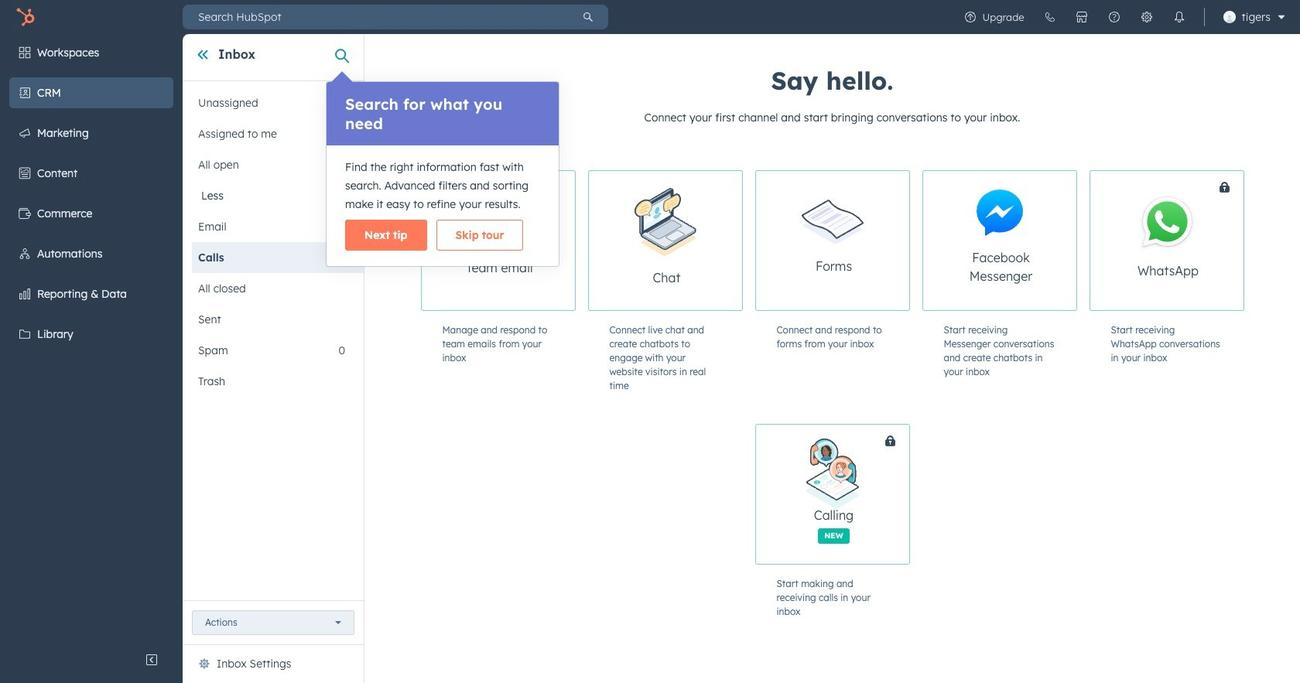 Task type: locate. For each thing, give the bounding box(es) containing it.
Search HubSpot search field
[[183, 5, 568, 29]]

menu
[[954, 0, 1291, 34], [0, 34, 183, 645]]

1 horizontal spatial menu
[[954, 0, 1291, 34]]

howard n/a image
[[1223, 11, 1236, 23]]

None checkbox
[[421, 170, 576, 311], [755, 170, 910, 311], [922, 170, 1077, 311], [755, 424, 967, 565], [421, 170, 576, 311], [755, 170, 910, 311], [922, 170, 1077, 311], [755, 424, 967, 565]]

0 horizontal spatial menu
[[0, 34, 183, 645]]

None checkbox
[[588, 170, 743, 311], [1089, 170, 1300, 311], [588, 170, 743, 311], [1089, 170, 1300, 311]]

notifications image
[[1173, 11, 1186, 23]]

settings image
[[1141, 11, 1153, 23]]



Task type: describe. For each thing, give the bounding box(es) containing it.
help image
[[1108, 11, 1120, 23]]

marketplaces image
[[1076, 11, 1088, 23]]



Task type: vqa. For each thing, say whether or not it's contained in the screenshot.
help image
yes



